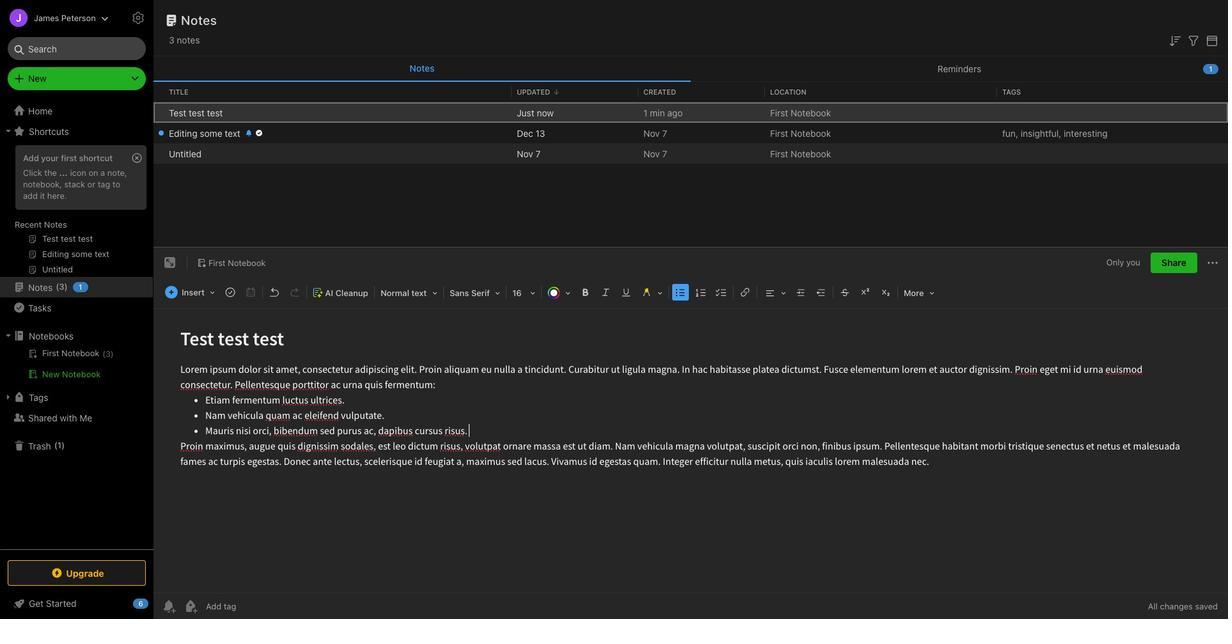 Task type: vqa. For each thing, say whether or not it's contained in the screenshot.
Tree at the left in Main element
no



Task type: locate. For each thing, give the bounding box(es) containing it.
new inside new popup button
[[28, 73, 47, 84]]

1 vertical spatial tags
[[29, 392, 48, 403]]

expand notebooks image
[[3, 331, 13, 341]]

1 vertical spatial text
[[412, 288, 427, 298]]

editing some text
[[169, 128, 241, 139]]

min
[[650, 107, 665, 118]]

ai cleanup button
[[308, 284, 373, 302]]

( for trash
[[54, 441, 58, 451]]

row group
[[154, 102, 1229, 164]]

( down notebooks link
[[103, 349, 106, 359]]

tab list
[[154, 56, 1229, 82]]

More actions field
[[1206, 253, 1221, 273]]

1 right 'trash'
[[58, 441, 61, 451]]

outdent image
[[813, 284, 831, 302]]

cell left editing
[[154, 123, 164, 143]]

1 cell from the top
[[154, 102, 164, 123]]

expand note image
[[163, 256, 178, 271]]

indent image
[[792, 284, 810, 302]]

) right 'trash'
[[61, 441, 65, 451]]

2 vertical spatial (
[[54, 441, 58, 451]]

nov 7
[[644, 128, 668, 139], [517, 148, 541, 159], [644, 148, 668, 159]]

1 vertical spatial )
[[111, 349, 114, 359]]

all changes saved
[[1149, 602, 1219, 612]]

first inside button
[[209, 258, 226, 268]]

text inside row group
[[225, 128, 241, 139]]

0 horizontal spatial text
[[225, 128, 241, 139]]

0 horizontal spatial tags
[[29, 392, 48, 403]]

0 vertical spatial text
[[225, 128, 241, 139]]

(
[[56, 282, 59, 292], [103, 349, 106, 359], [54, 441, 58, 451]]

0 vertical spatial new
[[28, 73, 47, 84]]

None search field
[[17, 37, 137, 60]]

icon
[[70, 168, 86, 178]]

tags up shared at the bottom of page
[[29, 392, 48, 403]]

1 down view options field
[[1210, 64, 1213, 73]]

) inside trash ( 1 )
[[61, 441, 65, 451]]

3 left "notes"
[[169, 35, 175, 45]]

) inside the notes ( 3 )
[[64, 282, 68, 292]]

note,
[[107, 168, 127, 178]]

created
[[644, 88, 677, 96]]

2 test from the left
[[207, 107, 223, 118]]

or
[[87, 179, 95, 189]]

first
[[771, 107, 789, 118], [771, 128, 789, 139], [771, 148, 789, 159], [209, 258, 226, 268]]

shortcut
[[79, 153, 113, 163]]

fun,
[[1003, 128, 1019, 139]]

notes ( 3 )
[[28, 282, 68, 293]]

new up tags button
[[42, 369, 60, 380]]

trash ( 1 )
[[28, 441, 65, 452]]

Font color field
[[543, 284, 575, 302]]

saved
[[1196, 602, 1219, 612]]

to
[[113, 179, 120, 189]]

cell left test
[[154, 102, 164, 123]]

0 vertical spatial 3
[[169, 35, 175, 45]]

first notebook
[[771, 107, 832, 118], [771, 128, 832, 139], [771, 148, 832, 159], [209, 258, 266, 268]]

text right normal
[[412, 288, 427, 298]]

upgrade
[[66, 568, 104, 579]]

notes inside button
[[410, 63, 435, 74]]

test test test
[[169, 107, 223, 118]]

1 horizontal spatial tags
[[1003, 88, 1022, 96]]

click the ...
[[23, 168, 68, 178]]

1 left the min
[[644, 107, 648, 118]]

test
[[169, 107, 186, 118]]

( 3 )
[[103, 349, 114, 359]]

Add tag field
[[205, 601, 301, 613]]

tree containing home
[[0, 100, 154, 549]]

shared with me
[[28, 413, 92, 423]]

test
[[189, 107, 205, 118], [207, 107, 223, 118]]

add a reminder image
[[161, 599, 177, 614]]

notebook inside button
[[62, 369, 101, 380]]

( inside the notes ( 3 )
[[56, 282, 59, 292]]

1 vertical spatial new
[[42, 369, 60, 380]]

new for new
[[28, 73, 47, 84]]

new button
[[8, 67, 146, 90]]

numbered list image
[[693, 284, 710, 302]]

ago
[[668, 107, 683, 118]]

) for trash
[[61, 441, 65, 451]]

new inside new notebook button
[[42, 369, 60, 380]]

insightful,
[[1021, 128, 1062, 139]]

peterson
[[61, 12, 96, 23]]

...
[[59, 168, 68, 178]]

some
[[200, 128, 222, 139]]

) up tasks button
[[64, 282, 68, 292]]

notebook inside button
[[228, 258, 266, 268]]

now
[[537, 107, 554, 118]]

2 vertical spatial )
[[61, 441, 65, 451]]

just
[[517, 107, 535, 118]]

View options field
[[1202, 32, 1221, 49]]

tags up fun,
[[1003, 88, 1022, 96]]

( inside trash ( 1 )
[[54, 441, 58, 451]]

1 horizontal spatial text
[[412, 288, 427, 298]]

notes
[[177, 35, 200, 45]]

tags
[[1003, 88, 1022, 96], [29, 392, 48, 403]]

get started
[[29, 598, 77, 609]]

notebook
[[791, 107, 832, 118], [791, 128, 832, 139], [791, 148, 832, 159], [228, 258, 266, 268], [62, 369, 101, 380]]

1 vertical spatial 3
[[59, 282, 64, 292]]

new notebook group
[[0, 346, 153, 387]]

dec 13
[[517, 128, 546, 139]]

notes inside group
[[44, 220, 67, 230]]

) for notes
[[64, 282, 68, 292]]

tree
[[0, 100, 154, 549]]

3 up tasks button
[[59, 282, 64, 292]]

normal
[[381, 288, 410, 298]]

new notebook
[[42, 369, 101, 380]]

you
[[1127, 258, 1141, 268]]

( up tasks button
[[56, 282, 59, 292]]

test up "some"
[[207, 107, 223, 118]]

0 vertical spatial (
[[56, 282, 59, 292]]

new up home
[[28, 73, 47, 84]]

1 vertical spatial (
[[103, 349, 106, 359]]

0 vertical spatial )
[[64, 282, 68, 292]]

) down notebooks link
[[111, 349, 114, 359]]

7
[[663, 128, 668, 139], [536, 148, 541, 159], [663, 148, 668, 159]]

cell
[[154, 102, 164, 123], [154, 123, 164, 143]]

2 cell from the top
[[154, 123, 164, 143]]

share
[[1162, 257, 1187, 268]]

tag
[[98, 179, 110, 189]]

shared with me link
[[0, 408, 153, 428]]

reminders
[[938, 63, 982, 74]]

text right "some"
[[225, 128, 241, 139]]

home
[[28, 105, 53, 116]]

james
[[34, 12, 59, 23]]

notes inside the notes ( 3 )
[[28, 282, 53, 293]]

expand tags image
[[3, 392, 13, 403]]

More field
[[900, 284, 939, 302]]

a
[[101, 168, 105, 178]]

0 horizontal spatial test
[[189, 107, 205, 118]]

interesting
[[1064, 128, 1108, 139]]

james peterson
[[34, 12, 96, 23]]

click to collapse image
[[149, 596, 158, 611]]

cell for just now
[[154, 102, 164, 123]]

add your first shortcut
[[23, 153, 113, 163]]

nov
[[644, 128, 660, 139], [517, 148, 534, 159], [644, 148, 660, 159]]

Font size field
[[508, 284, 540, 302]]

6
[[138, 600, 143, 608]]

location
[[771, 88, 807, 96]]

Font family field
[[445, 284, 505, 302]]

Insert field
[[162, 284, 220, 302]]

tags button
[[0, 387, 153, 408]]

3 inside new notebook "group"
[[106, 349, 111, 359]]

with
[[60, 413, 77, 423]]

3
[[169, 35, 175, 45], [59, 282, 64, 292], [106, 349, 111, 359]]

( right 'trash'
[[54, 441, 58, 451]]

text
[[225, 128, 241, 139], [412, 288, 427, 298]]

group
[[0, 141, 153, 282]]

test right test
[[189, 107, 205, 118]]

1 horizontal spatial test
[[207, 107, 223, 118]]

1
[[1210, 64, 1213, 73], [644, 107, 648, 118], [79, 283, 82, 291], [58, 441, 61, 451]]

0 horizontal spatial 3
[[59, 282, 64, 292]]

2 vertical spatial 3
[[106, 349, 111, 359]]

3 down notebooks link
[[106, 349, 111, 359]]

1 horizontal spatial 3
[[106, 349, 111, 359]]



Task type: describe. For each thing, give the bounding box(es) containing it.
3 notes
[[169, 35, 200, 45]]

text inside normal text field
[[412, 288, 427, 298]]

only
[[1107, 258, 1125, 268]]

on
[[89, 168, 98, 178]]

( for notes
[[56, 282, 59, 292]]

started
[[46, 598, 77, 609]]

sans serif
[[450, 288, 490, 298]]

notebooks
[[29, 331, 74, 341]]

tags inside button
[[29, 392, 48, 403]]

me
[[80, 413, 92, 423]]

all
[[1149, 602, 1158, 612]]

Alignment field
[[759, 284, 791, 302]]

bold image
[[577, 284, 595, 302]]

fun, insightful, interesting
[[1003, 128, 1108, 139]]

insert link image
[[737, 284, 755, 302]]

( inside new notebook "group"
[[103, 349, 106, 359]]

the
[[44, 168, 57, 178]]

Account field
[[0, 5, 109, 31]]

strikethrough image
[[837, 284, 854, 302]]

add
[[23, 191, 38, 201]]

Heading level field
[[376, 284, 442, 302]]

click
[[23, 168, 42, 178]]

only you
[[1107, 258, 1141, 268]]

get
[[29, 598, 44, 609]]

2 horizontal spatial 3
[[169, 35, 175, 45]]

cleanup
[[336, 288, 368, 298]]

recent
[[15, 220, 42, 230]]

dec
[[517, 128, 534, 139]]

1 up tasks button
[[79, 283, 82, 291]]

Add filters field
[[1187, 32, 1202, 49]]

Help and Learning task checklist field
[[0, 594, 154, 614]]

upgrade button
[[8, 561, 146, 586]]

recent notes
[[15, 220, 67, 230]]

tasks
[[28, 302, 51, 313]]

notebooks link
[[0, 326, 153, 346]]

tab list containing notes
[[154, 56, 1229, 82]]

home link
[[0, 100, 154, 121]]

cell for dec 13
[[154, 123, 164, 143]]

editing
[[169, 128, 198, 139]]

it
[[40, 191, 45, 201]]

underline image
[[618, 284, 636, 302]]

bulleted list image
[[672, 284, 690, 302]]

shortcuts
[[29, 126, 69, 137]]

Search text field
[[17, 37, 137, 60]]

just now
[[517, 107, 554, 118]]

tasks button
[[0, 298, 153, 318]]

note window element
[[154, 248, 1229, 620]]

notes button
[[154, 56, 691, 82]]

undo image
[[266, 284, 284, 302]]

group containing add your first shortcut
[[0, 141, 153, 282]]

italic image
[[597, 284, 615, 302]]

0 vertical spatial tags
[[1003, 88, 1022, 96]]

superscript image
[[857, 284, 875, 302]]

more
[[904, 288, 925, 298]]

1 inside row group
[[644, 107, 648, 118]]

add tag image
[[183, 599, 198, 614]]

changes
[[1161, 602, 1194, 612]]

first notebook button
[[193, 254, 270, 272]]

icon on a note, notebook, stack or tag to add it here.
[[23, 168, 127, 201]]

your
[[41, 153, 59, 163]]

ai cleanup
[[325, 288, 368, 298]]

notebook,
[[23, 179, 62, 189]]

new for new notebook
[[42, 369, 60, 380]]

stack
[[64, 179, 85, 189]]

add filters image
[[1187, 33, 1202, 49]]

1 inside trash ( 1 )
[[58, 441, 61, 451]]

normal text
[[381, 288, 427, 298]]

sans
[[450, 288, 469, 298]]

insert
[[182, 288, 205, 298]]

title
[[169, 88, 189, 96]]

13
[[536, 128, 546, 139]]

row group containing test test test
[[154, 102, 1229, 164]]

untitled
[[169, 148, 202, 159]]

first
[[61, 153, 77, 163]]

trash
[[28, 441, 51, 452]]

shortcuts button
[[0, 121, 153, 141]]

add
[[23, 153, 39, 163]]

Highlight field
[[637, 284, 668, 302]]

1 test from the left
[[189, 107, 205, 118]]

share button
[[1151, 253, 1198, 273]]

16
[[513, 288, 522, 298]]

ai
[[325, 288, 333, 298]]

1 min ago
[[644, 107, 683, 118]]

3 inside the notes ( 3 )
[[59, 282, 64, 292]]

settings image
[[131, 10, 146, 26]]

) inside new notebook "group"
[[111, 349, 114, 359]]

subscript image
[[877, 284, 895, 302]]

shared
[[28, 413, 57, 423]]

here.
[[47, 191, 67, 201]]

task image
[[221, 284, 239, 302]]

more actions image
[[1206, 256, 1221, 271]]

new notebook button
[[0, 367, 153, 382]]

updated
[[517, 88, 551, 96]]

serif
[[472, 288, 490, 298]]

Sort options field
[[1168, 32, 1183, 49]]

first notebook inside button
[[209, 258, 266, 268]]

Note Editor text field
[[154, 309, 1229, 593]]

checklist image
[[713, 284, 731, 302]]



